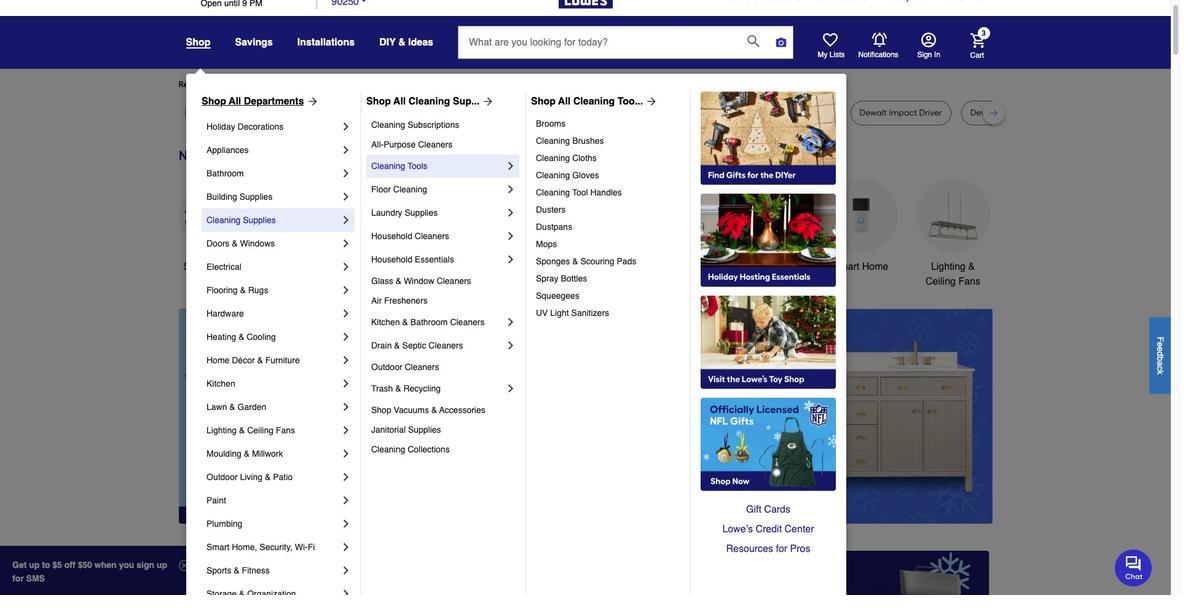 Task type: locate. For each thing, give the bounding box(es) containing it.
1 shop from the left
[[202, 96, 226, 107]]

1 vertical spatial decorations
[[466, 276, 519, 287]]

dewalt down 'more'
[[323, 108, 351, 118]]

supplies down shop vacuums & accessories
[[408, 425, 441, 435]]

3 shop from the left
[[531, 96, 556, 107]]

2 horizontal spatial shop
[[531, 96, 556, 107]]

recommended searches for you heading
[[179, 79, 993, 91]]

2 vertical spatial kitchen
[[207, 379, 235, 389]]

& inside flooring & rugs link
[[240, 285, 246, 295]]

uv
[[536, 308, 548, 318]]

dewalt for dewalt bit set
[[408, 108, 435, 118]]

0 horizontal spatial driver
[[520, 108, 543, 118]]

2 you from the left
[[400, 79, 414, 90]]

5 dewalt from the left
[[706, 108, 734, 118]]

chevron right image
[[340, 121, 352, 133], [340, 144, 352, 156], [340, 167, 352, 180], [340, 191, 352, 203], [505, 207, 517, 219], [340, 261, 352, 273], [340, 284, 352, 296], [340, 308, 352, 320], [340, 331, 352, 343], [505, 340, 517, 352], [340, 378, 352, 390], [505, 383, 517, 395], [340, 424, 352, 437], [340, 518, 352, 530], [340, 541, 352, 554], [340, 565, 352, 577]]

6 dewalt from the left
[[860, 108, 888, 118]]

garden
[[238, 402, 267, 412]]

flooring
[[207, 285, 238, 295]]

air fresheners link
[[371, 291, 517, 311]]

cleaners up recycling
[[405, 362, 439, 372]]

2 horizontal spatial driver
[[920, 108, 943, 118]]

household down laundry
[[371, 231, 413, 241]]

for right suggestions
[[387, 79, 398, 90]]

sanitizers
[[572, 308, 610, 318]]

2 driver from the left
[[809, 108, 832, 118]]

impact for impact driver bit
[[490, 108, 518, 118]]

get
[[12, 560, 27, 570]]

ideas
[[408, 37, 434, 48]]

lighting
[[932, 261, 966, 272], [207, 426, 237, 435]]

2 horizontal spatial outdoor
[[642, 261, 677, 272]]

arrow right image inside shop all cleaning too... link
[[644, 95, 658, 108]]

drill for dewalt drill
[[736, 108, 750, 118]]

1 vertical spatial lighting
[[207, 426, 237, 435]]

cleaning down building
[[207, 215, 241, 225]]

None search field
[[458, 26, 794, 70]]

purpose
[[384, 140, 416, 149]]

chevron right image for appliances
[[340, 144, 352, 156]]

cleaning cloths
[[536, 153, 597, 163]]

supplies for building supplies
[[240, 192, 273, 202]]

kitchen up "lawn"
[[207, 379, 235, 389]]

outdoor living & patio
[[207, 472, 293, 482]]

vacuums
[[394, 405, 429, 415]]

my lists link
[[818, 33, 845, 60]]

cleaners inside household cleaners link
[[415, 231, 450, 241]]

cleaners down air fresheners link
[[450, 317, 485, 327]]

my
[[818, 50, 828, 59]]

dewalt for dewalt impact driver
[[860, 108, 888, 118]]

drill for dewalt drill bit
[[353, 108, 367, 118]]

you for more suggestions for you
[[400, 79, 414, 90]]

1 horizontal spatial outdoor
[[371, 362, 403, 372]]

0 horizontal spatial smart
[[207, 542, 230, 552]]

smart inside smart home link
[[834, 261, 860, 272]]

2 household from the top
[[371, 255, 413, 264]]

0 horizontal spatial kitchen
[[207, 379, 235, 389]]

patio
[[273, 472, 293, 482]]

arrow left image
[[407, 416, 420, 429]]

all up brooms in the top left of the page
[[559, 96, 571, 107]]

shop up brooms in the top left of the page
[[531, 96, 556, 107]]

0 horizontal spatial lighting
[[207, 426, 237, 435]]

0 horizontal spatial decorations
[[238, 122, 284, 132]]

smart home, security, wi-fi
[[207, 542, 315, 552]]

0 horizontal spatial impact
[[490, 108, 518, 118]]

cleaning down brooms in the top left of the page
[[536, 136, 570, 146]]

0 horizontal spatial home
[[207, 356, 230, 365]]

tools up equipment on the right top
[[680, 261, 703, 272]]

outdoor inside outdoor tools & equipment
[[642, 261, 677, 272]]

more suggestions for you link
[[315, 79, 424, 91]]

tools for outdoor tools & equipment
[[680, 261, 703, 272]]

1 horizontal spatial shop
[[367, 96, 391, 107]]

decorations
[[238, 122, 284, 132], [466, 276, 519, 287]]

supplies inside "link"
[[243, 215, 276, 225]]

& inside trash & recycling link
[[396, 384, 401, 394]]

cleaners inside all-purpose cleaners link
[[418, 140, 453, 149]]

shop for shop all departments
[[202, 96, 226, 107]]

more
[[315, 79, 335, 90]]

outdoor living & patio link
[[207, 466, 340, 489]]

smart inside the 'smart home, security, wi-fi' link
[[207, 542, 230, 552]]

all down the recommended searches for you
[[229, 96, 241, 107]]

3 set from the left
[[665, 108, 678, 118]]

arrow right image inside shop all cleaning sup... link
[[480, 95, 495, 108]]

& inside the "shop vacuums & accessories" 'link'
[[432, 405, 437, 415]]

cleaning up the cleaning gloves
[[536, 153, 570, 163]]

1 vertical spatial kitchen
[[371, 317, 400, 327]]

tools inside 'link'
[[408, 161, 428, 171]]

chevron right image for laundry supplies
[[505, 207, 517, 219]]

smart home
[[834, 261, 889, 272]]

building supplies
[[207, 192, 273, 202]]

1 horizontal spatial kitchen
[[371, 317, 400, 327]]

shop all cleaning sup... link
[[367, 94, 495, 109]]

supplies for cleaning supplies
[[243, 215, 276, 225]]

cleaning up the drill bit set
[[574, 96, 615, 107]]

cleaners up air fresheners link
[[437, 276, 472, 286]]

lowe's home improvement cart image
[[971, 33, 986, 48]]

chevron down image
[[359, 0, 369, 5]]

7 dewalt from the left
[[971, 108, 999, 118]]

chevron right image for outdoor living & patio
[[340, 471, 352, 483]]

2 shop from the left
[[367, 96, 391, 107]]

1 household from the top
[[371, 231, 413, 241]]

0 vertical spatial decorations
[[238, 122, 284, 132]]

2 vertical spatial bathroom
[[411, 317, 448, 327]]

all inside shop all cleaning too... link
[[559, 96, 571, 107]]

chevron right image for flooring & rugs
[[340, 284, 352, 296]]

pros
[[791, 544, 811, 555]]

cleaning for cleaning cloths
[[536, 153, 570, 163]]

arrow right image inside 'shop all departments' link
[[304, 95, 319, 108]]

0 vertical spatial lighting & ceiling fans
[[926, 261, 981, 287]]

chevron right image for lighting & ceiling fans
[[340, 424, 352, 437]]

mops
[[536, 239, 557, 249]]

cleaning for cleaning tool handles
[[536, 188, 570, 197]]

1 driver from the left
[[520, 108, 543, 118]]

outdoor cleaners
[[371, 362, 439, 372]]

tools inside outdoor tools & equipment
[[680, 261, 703, 272]]

all left deals
[[209, 261, 220, 272]]

1 horizontal spatial bathroom link
[[732, 178, 806, 274]]

christmas decorations link
[[455, 178, 529, 289]]

shop for shop all deals
[[184, 261, 207, 272]]

1 vertical spatial lighting & ceiling fans
[[207, 426, 295, 435]]

1 horizontal spatial decorations
[[466, 276, 519, 287]]

shop
[[186, 37, 211, 48], [184, 261, 207, 272], [371, 405, 392, 415]]

in
[[935, 50, 941, 59]]

installations button
[[298, 31, 355, 54]]

driver down my
[[809, 108, 832, 118]]

kitchen down air
[[371, 317, 400, 327]]

0 horizontal spatial ceiling
[[247, 426, 274, 435]]

0 horizontal spatial you
[[291, 79, 305, 90]]

outdoor up equipment on the right top
[[642, 261, 677, 272]]

arrow right image for shop all departments
[[304, 95, 319, 108]]

dewalt bit set
[[408, 108, 462, 118]]

all for shop all cleaning sup...
[[394, 96, 406, 107]]

shop up janitorial
[[371, 405, 392, 415]]

bottles
[[561, 274, 588, 284]]

shop inside the shop all deals link
[[184, 261, 207, 272]]

squeegees
[[536, 291, 580, 301]]

driver up brooms in the top left of the page
[[520, 108, 543, 118]]

c
[[1156, 366, 1166, 370]]

& inside heating & cooling link
[[239, 332, 244, 342]]

chevron right image for lawn & garden
[[340, 401, 352, 413]]

cleaning down all- at top left
[[371, 161, 405, 171]]

1 vertical spatial household
[[371, 255, 413, 264]]

0 vertical spatial ceiling
[[926, 276, 956, 287]]

household for household cleaners
[[371, 231, 413, 241]]

5 bit from the left
[[653, 108, 663, 118]]

camera image
[[776, 36, 788, 49]]

2 set from the left
[[612, 108, 625, 118]]

4 drill from the left
[[1001, 108, 1015, 118]]

equipment
[[653, 276, 700, 287]]

plumbing link
[[207, 512, 340, 536]]

outdoor inside "link"
[[207, 472, 238, 482]]

chevron right image for heating & cooling
[[340, 331, 352, 343]]

cleaning up dusters at the top of page
[[536, 188, 570, 197]]

ceiling
[[926, 276, 956, 287], [247, 426, 274, 435]]

dewalt down shop all departments
[[250, 108, 277, 118]]

cleaning for cleaning brushes
[[536, 136, 570, 146]]

dewalt tool
[[250, 108, 295, 118]]

0 horizontal spatial lighting & ceiling fans link
[[207, 419, 340, 442]]

household up glass
[[371, 255, 413, 264]]

cleaners inside the outdoor cleaners link
[[405, 362, 439, 372]]

new deals every day during 25 days of deals image
[[179, 145, 993, 166]]

0 horizontal spatial fans
[[276, 426, 295, 435]]

outdoor up trash
[[371, 362, 403, 372]]

1 horizontal spatial smart
[[834, 261, 860, 272]]

for down get
[[12, 574, 24, 584]]

heating & cooling link
[[207, 325, 340, 349]]

1 horizontal spatial lighting & ceiling fans
[[926, 261, 981, 287]]

resources
[[727, 544, 774, 555]]

appliances
[[207, 145, 249, 155]]

shop these last-minute gifts. $99 or less. quantities are limited and won't last. image
[[179, 309, 377, 524]]

furniture
[[266, 356, 300, 365]]

1 horizontal spatial you
[[400, 79, 414, 90]]

2 e from the top
[[1156, 347, 1166, 351]]

2 impact from the left
[[779, 108, 807, 118]]

up
[[29, 560, 40, 570], [157, 560, 167, 570]]

all-
[[371, 140, 384, 149]]

e up b
[[1156, 347, 1166, 351]]

0 vertical spatial fans
[[959, 276, 981, 287]]

driver for impact driver bit
[[520, 108, 543, 118]]

6 bit from the left
[[1017, 108, 1027, 118]]

for left pros
[[776, 544, 788, 555]]

up left to
[[29, 560, 40, 570]]

notifications
[[859, 50, 899, 59]]

3 dewalt from the left
[[323, 108, 351, 118]]

all inside 'shop all departments' link
[[229, 96, 241, 107]]

lowe's home improvement notification center image
[[872, 32, 887, 47]]

cleaning down janitorial
[[371, 445, 405, 455]]

arrow right image for shop all cleaning sup...
[[480, 95, 495, 108]]

deals
[[222, 261, 248, 272]]

shop all cleaning too... link
[[531, 94, 658, 109]]

tools link
[[363, 178, 437, 274]]

f
[[1156, 337, 1166, 342]]

set
[[449, 108, 462, 118], [612, 108, 625, 118], [665, 108, 678, 118], [1029, 108, 1042, 118]]

0 vertical spatial outdoor
[[642, 261, 677, 272]]

1 vertical spatial fans
[[276, 426, 295, 435]]

holiday decorations
[[207, 122, 284, 132]]

for
[[278, 79, 289, 90], [387, 79, 398, 90], [776, 544, 788, 555], [12, 574, 24, 584]]

you left 'more'
[[291, 79, 305, 90]]

f e e d b a c k button
[[1150, 317, 1172, 394]]

off
[[64, 560, 75, 570]]

scroll to item #5 element
[[750, 501, 782, 508]]

shop up recommended
[[186, 37, 211, 48]]

uv light sanitizers
[[536, 308, 610, 318]]

1 vertical spatial outdoor
[[371, 362, 403, 372]]

air fresheners
[[371, 296, 428, 306]]

dewalt up holiday
[[194, 108, 221, 118]]

0 horizontal spatial outdoor
[[207, 472, 238, 482]]

0 horizontal spatial bathroom
[[207, 169, 244, 178]]

up right sign
[[157, 560, 167, 570]]

impact
[[490, 108, 518, 118], [779, 108, 807, 118], [890, 108, 918, 118]]

cleaners up essentials
[[415, 231, 450, 241]]

shop down more suggestions for you link
[[367, 96, 391, 107]]

& inside doors & windows link
[[232, 239, 238, 248]]

floor
[[371, 185, 391, 194]]

2 vertical spatial outdoor
[[207, 472, 238, 482]]

1 horizontal spatial fans
[[959, 276, 981, 287]]

kitchen up spray bottles
[[549, 261, 582, 272]]

cleaners down subscriptions
[[418, 140, 453, 149]]

fresheners
[[384, 296, 428, 306]]

cleaning subscriptions
[[371, 120, 460, 130]]

& inside home décor & furniture link
[[257, 356, 263, 365]]

supplies for laundry supplies
[[405, 208, 438, 218]]

arrow right image
[[304, 95, 319, 108], [480, 95, 495, 108], [644, 95, 658, 108], [970, 416, 983, 429]]

driver for impact driver
[[809, 108, 832, 118]]

decorations down christmas
[[466, 276, 519, 287]]

resources for pros link
[[701, 539, 836, 559]]

2 dewalt from the left
[[250, 108, 277, 118]]

for up departments
[[278, 79, 289, 90]]

1 dewalt from the left
[[194, 108, 221, 118]]

bit
[[369, 108, 379, 118], [437, 108, 447, 118], [545, 108, 555, 118], [600, 108, 610, 118], [653, 108, 663, 118], [1017, 108, 1027, 118]]

get up to 2 free select tools or batteries when you buy 1 with select purchases. image
[[181, 551, 438, 595]]

handles
[[591, 188, 622, 197]]

cleaning up the laundry supplies
[[394, 185, 428, 194]]

dewalt right 'bit set'
[[706, 108, 734, 118]]

smart for smart home, security, wi-fi
[[207, 542, 230, 552]]

cleaning up all- at top left
[[371, 120, 405, 130]]

supplies up cleaning supplies
[[240, 192, 273, 202]]

0 vertical spatial lighting
[[932, 261, 966, 272]]

kitchen & bathroom cleaners link
[[371, 311, 505, 334]]

1 horizontal spatial up
[[157, 560, 167, 570]]

recycling
[[404, 384, 441, 394]]

all up cleaning subscriptions
[[394, 96, 406, 107]]

when
[[95, 560, 117, 570]]

you
[[119, 560, 134, 570]]

chevron right image
[[505, 160, 517, 172], [505, 183, 517, 196], [340, 214, 352, 226], [505, 230, 517, 242], [340, 237, 352, 250], [505, 253, 517, 266], [505, 316, 517, 328], [340, 354, 352, 367], [340, 401, 352, 413], [340, 448, 352, 460], [340, 471, 352, 483], [340, 495, 352, 507], [340, 588, 352, 595]]

0 horizontal spatial up
[[29, 560, 40, 570]]

more suggestions for you
[[315, 79, 414, 90]]

1 horizontal spatial home
[[863, 261, 889, 272]]

1 horizontal spatial lighting
[[932, 261, 966, 272]]

sign
[[137, 560, 154, 570]]

diy
[[380, 37, 396, 48]]

2 horizontal spatial kitchen
[[549, 261, 582, 272]]

1 horizontal spatial driver
[[809, 108, 832, 118]]

dewalt down cart
[[971, 108, 999, 118]]

all inside shop all cleaning sup... link
[[394, 96, 406, 107]]

outdoor down moulding
[[207, 472, 238, 482]]

4 set from the left
[[1029, 108, 1042, 118]]

3 drill from the left
[[736, 108, 750, 118]]

cleaning inside "link"
[[207, 215, 241, 225]]

dusters
[[536, 205, 566, 215]]

& inside glass & window cleaners 'link'
[[396, 276, 402, 286]]

shop left electrical
[[184, 261, 207, 272]]

tools down all-purpose cleaners
[[408, 161, 428, 171]]

all inside the shop all deals link
[[209, 261, 220, 272]]

dewalt down notifications
[[860, 108, 888, 118]]

1 vertical spatial lighting & ceiling fans link
[[207, 419, 340, 442]]

all for shop all deals
[[209, 261, 220, 272]]

you up the shop all cleaning sup...
[[400, 79, 414, 90]]

cleaning for cleaning tools
[[371, 161, 405, 171]]

shop down recommended
[[202, 96, 226, 107]]

cleaners up the outdoor cleaners link
[[429, 341, 463, 351]]

1 vertical spatial home
[[207, 356, 230, 365]]

0 vertical spatial shop
[[186, 37, 211, 48]]

1 vertical spatial smart
[[207, 542, 230, 552]]

kitchen link
[[207, 372, 340, 395]]

1 drill from the left
[[353, 108, 367, 118]]

recommended searches for you
[[179, 79, 305, 90]]

& inside sports & fitness link
[[234, 566, 240, 576]]

chevron right image for holiday decorations
[[340, 121, 352, 133]]

all for shop all departments
[[229, 96, 241, 107]]

dewalt down the shop all cleaning sup...
[[408, 108, 435, 118]]

0 vertical spatial bathroom
[[207, 169, 244, 178]]

1 horizontal spatial impact
[[779, 108, 807, 118]]

janitorial supplies
[[371, 425, 441, 435]]

kitchen for kitchen & bathroom cleaners
[[371, 317, 400, 327]]

& inside lawn & garden link
[[230, 402, 235, 412]]

2 vertical spatial shop
[[371, 405, 392, 415]]

0 horizontal spatial shop
[[202, 96, 226, 107]]

supplies up household cleaners
[[405, 208, 438, 218]]

4 dewalt from the left
[[408, 108, 435, 118]]

shop inside the "shop vacuums & accessories" 'link'
[[371, 405, 392, 415]]

outdoor for outdoor cleaners
[[371, 362, 403, 372]]

1 impact from the left
[[490, 108, 518, 118]]

dewalt for dewalt tool
[[250, 108, 277, 118]]

scroll to item #3 image
[[691, 502, 721, 507]]

building supplies link
[[207, 185, 340, 209]]

e up d
[[1156, 342, 1166, 347]]

chevron right image for household cleaners
[[505, 230, 517, 242]]

shop all deals
[[184, 261, 248, 272]]

4 bit from the left
[[600, 108, 610, 118]]

1 you from the left
[[291, 79, 305, 90]]

driver down sign in
[[920, 108, 943, 118]]

shop for shop all cleaning sup...
[[367, 96, 391, 107]]

0 horizontal spatial lighting & ceiling fans
[[207, 426, 295, 435]]

sponges & scouring pads
[[536, 256, 637, 266]]

1 vertical spatial shop
[[184, 261, 207, 272]]

cleaning gloves
[[536, 170, 600, 180]]

0 vertical spatial smart
[[834, 261, 860, 272]]

0 vertical spatial household
[[371, 231, 413, 241]]

supplies up windows
[[243, 215, 276, 225]]

cleaning down cleaning cloths
[[536, 170, 570, 180]]

heating
[[207, 332, 236, 342]]

1 vertical spatial bathroom
[[748, 261, 790, 272]]

subscriptions
[[408, 120, 460, 130]]

decorations down dewalt tool
[[238, 122, 284, 132]]

1 horizontal spatial lighting & ceiling fans link
[[917, 178, 991, 289]]

0 vertical spatial kitchen
[[549, 261, 582, 272]]

tools up glass
[[389, 261, 412, 272]]

2 horizontal spatial impact
[[890, 108, 918, 118]]

cleaning collections link
[[371, 440, 517, 459]]



Task type: describe. For each thing, give the bounding box(es) containing it.
brooms
[[536, 119, 566, 129]]

shop all deals link
[[179, 178, 252, 274]]

cleaners inside glass & window cleaners 'link'
[[437, 276, 472, 286]]

household essentials
[[371, 255, 454, 264]]

2 horizontal spatial bathroom
[[748, 261, 790, 272]]

holiday hosting essentials. image
[[701, 194, 836, 287]]

lawn & garden
[[207, 402, 267, 412]]

2 up from the left
[[157, 560, 167, 570]]

visit the lowe's toy shop. image
[[701, 296, 836, 389]]

paint link
[[207, 489, 340, 512]]

dewalt for dewalt drill
[[706, 108, 734, 118]]

drain & septic cleaners
[[371, 341, 463, 351]]

& inside outdoor tools & equipment
[[705, 261, 712, 272]]

heating & cooling
[[207, 332, 276, 342]]

cleaning up dewalt bit set
[[409, 96, 450, 107]]

scroll to item #2 image
[[662, 502, 691, 507]]

all for shop all cleaning too...
[[559, 96, 571, 107]]

dewalt for dewalt drill bit
[[323, 108, 351, 118]]

shop for shop all cleaning too...
[[531, 96, 556, 107]]

kitchen for kitchen faucets
[[549, 261, 582, 272]]

all-purpose cleaners link
[[371, 135, 517, 154]]

1 e from the top
[[1156, 342, 1166, 347]]

drain & septic cleaners link
[[371, 334, 505, 357]]

Search Query text field
[[459, 26, 738, 58]]

1 horizontal spatial bathroom
[[411, 317, 448, 327]]

0 horizontal spatial bathroom link
[[207, 162, 340, 185]]

sign in button
[[918, 33, 941, 60]]

chevron right image for plumbing
[[340, 518, 352, 530]]

sign in
[[918, 50, 941, 59]]

1 set from the left
[[449, 108, 462, 118]]

lowe's
[[723, 524, 753, 535]]

chevron right image for doors & windows
[[340, 237, 352, 250]]

lists
[[830, 50, 845, 59]]

arrow right image for shop all cleaning too...
[[644, 95, 658, 108]]

shop button
[[186, 36, 211, 49]]

mops link
[[536, 236, 682, 253]]

chevron right image for sports & fitness
[[340, 565, 352, 577]]

& inside kitchen & bathroom cleaners link
[[403, 317, 408, 327]]

chat invite button image
[[1116, 549, 1153, 587]]

trash
[[371, 384, 393, 394]]

smart for smart home
[[834, 261, 860, 272]]

find gifts for the diyer. image
[[701, 92, 836, 185]]

windows
[[240, 239, 275, 248]]

drill for dewalt drill bit set
[[1001, 108, 1015, 118]]

chevron right image for moulding & millwork
[[340, 448, 352, 460]]

home décor & furniture
[[207, 356, 300, 365]]

drain
[[371, 341, 392, 351]]

outdoor tools & equipment
[[642, 261, 712, 287]]

cleaners inside kitchen & bathroom cleaners link
[[450, 317, 485, 327]]

millwork
[[252, 449, 283, 459]]

building
[[207, 192, 237, 202]]

lowe's home improvement account image
[[922, 33, 936, 47]]

up to 40 percent off select vanities. plus get free local delivery on select vanities. image
[[397, 309, 993, 524]]

cart
[[971, 51, 985, 59]]

lowe's credit center
[[723, 524, 815, 535]]

1 horizontal spatial ceiling
[[926, 276, 956, 287]]

dustpans
[[536, 222, 573, 232]]

savings button
[[235, 31, 273, 54]]

chevron right image for building supplies
[[340, 191, 352, 203]]

dustpans link
[[536, 218, 682, 236]]

up to 35 percent off select small appliances. image
[[458, 551, 714, 595]]

chevron right image for household essentials
[[505, 253, 517, 266]]

chevron right image for home décor & furniture
[[340, 354, 352, 367]]

trash & recycling
[[371, 384, 441, 394]]

scroll to item #4 image
[[721, 502, 750, 507]]

get up to $5 off $50 when you sign up for sms
[[12, 560, 167, 584]]

sports
[[207, 566, 232, 576]]

sup...
[[453, 96, 480, 107]]

$50
[[78, 560, 92, 570]]

holiday
[[207, 122, 235, 132]]

chevron right image for trash & recycling
[[505, 383, 517, 395]]

gloves
[[573, 170, 600, 180]]

installations
[[298, 37, 355, 48]]

cleaning for cleaning gloves
[[536, 170, 570, 180]]

laundry
[[371, 208, 403, 218]]

impact driver
[[779, 108, 832, 118]]

chevron right image for cleaning supplies
[[340, 214, 352, 226]]

0 vertical spatial lighting & ceiling fans link
[[917, 178, 991, 289]]

chevron right image for drain & septic cleaners
[[505, 340, 517, 352]]

3 impact from the left
[[890, 108, 918, 118]]

departments
[[244, 96, 304, 107]]

lowe's home improvement lists image
[[823, 33, 838, 47]]

1 bit from the left
[[369, 108, 379, 118]]

impact for impact driver
[[779, 108, 807, 118]]

d
[[1156, 351, 1166, 356]]

up to 30 percent off select grills and accessories. image
[[734, 551, 991, 595]]

supplies for janitorial supplies
[[408, 425, 441, 435]]

cooling
[[247, 332, 276, 342]]

cleaners inside 'drain & septic cleaners' link
[[429, 341, 463, 351]]

3 bit from the left
[[545, 108, 555, 118]]

laundry supplies
[[371, 208, 438, 218]]

spray bottles
[[536, 274, 588, 284]]

chevron right image for bathroom
[[340, 167, 352, 180]]

home décor & furniture link
[[207, 349, 340, 372]]

& inside sponges & scouring pads link
[[573, 256, 578, 266]]

wi-
[[295, 542, 308, 552]]

janitorial
[[371, 425, 406, 435]]

cloths
[[573, 153, 597, 163]]

lowe's credit center link
[[701, 520, 836, 539]]

2 bit from the left
[[437, 108, 447, 118]]

chevron right image for electrical
[[340, 261, 352, 273]]

1 vertical spatial ceiling
[[247, 426, 274, 435]]

& inside outdoor living & patio "link"
[[265, 472, 271, 482]]

dewalt drill bit set
[[971, 108, 1042, 118]]

sports & fitness
[[207, 566, 270, 576]]

air
[[371, 296, 382, 306]]

outdoor cleaners link
[[371, 357, 517, 377]]

1 up from the left
[[29, 560, 40, 570]]

fitness
[[242, 566, 270, 576]]

chevron right image for cleaning tools
[[505, 160, 517, 172]]

glass
[[371, 276, 394, 286]]

cleaning cloths link
[[536, 149, 682, 167]]

dewalt for dewalt
[[194, 108, 221, 118]]

lowe's home improvement logo image
[[559, 0, 613, 23]]

shop for shop
[[186, 37, 211, 48]]

tools for cleaning tools
[[408, 161, 428, 171]]

$5
[[52, 560, 62, 570]]

dewalt for dewalt drill bit set
[[971, 108, 999, 118]]

doors & windows link
[[207, 232, 340, 255]]

chevron right image for hardware
[[340, 308, 352, 320]]

cleaning tool handles link
[[536, 184, 682, 201]]

pads
[[617, 256, 637, 266]]

glass & window cleaners
[[371, 276, 472, 286]]

k
[[1156, 370, 1166, 374]]

decorations for holiday
[[238, 122, 284, 132]]

impact driver bit
[[490, 108, 555, 118]]

search image
[[748, 35, 760, 47]]

officially licensed n f l gifts. shop now. image
[[701, 398, 836, 491]]

christmas
[[470, 261, 515, 272]]

shop all departments
[[202, 96, 304, 107]]

for inside the get up to $5 off $50 when you sign up for sms
[[12, 574, 24, 584]]

chevron right image for kitchen & bathroom cleaners
[[505, 316, 517, 328]]

sponges & scouring pads link
[[536, 253, 682, 270]]

uv light sanitizers link
[[536, 304, 682, 322]]

septic
[[403, 341, 427, 351]]

kitchen faucets link
[[548, 178, 622, 274]]

to
[[42, 560, 50, 570]]

kitchen & bathroom cleaners
[[371, 317, 485, 327]]

outdoor for outdoor living & patio
[[207, 472, 238, 482]]

chevron right image for smart home, security, wi-fi
[[340, 541, 352, 554]]

lawn
[[207, 402, 227, 412]]

2 drill from the left
[[584, 108, 598, 118]]

smart home, security, wi-fi link
[[207, 536, 340, 559]]

faucets
[[585, 261, 620, 272]]

shop for shop vacuums & accessories
[[371, 405, 392, 415]]

decorations for christmas
[[466, 276, 519, 287]]

3 driver from the left
[[920, 108, 943, 118]]

0 vertical spatial home
[[863, 261, 889, 272]]

chevron right image for kitchen
[[340, 378, 352, 390]]

b
[[1156, 356, 1166, 361]]

cleaning tools
[[371, 161, 428, 171]]

too...
[[618, 96, 644, 107]]

cleaning for cleaning collections
[[371, 445, 405, 455]]

outdoor for outdoor tools & equipment
[[642, 261, 677, 272]]

household essentials link
[[371, 248, 505, 271]]

chevron right image for paint
[[340, 495, 352, 507]]

& inside 'drain & septic cleaners' link
[[394, 341, 400, 351]]

chevron right image for floor cleaning
[[505, 183, 517, 196]]

& inside the diy & ideas button
[[399, 37, 406, 48]]

household for household essentials
[[371, 255, 413, 264]]

collections
[[408, 445, 450, 455]]

cleaning for cleaning subscriptions
[[371, 120, 405, 130]]

brushes
[[573, 136, 604, 146]]

plumbing
[[207, 519, 243, 529]]

& inside moulding & millwork link
[[244, 449, 250, 459]]

you for recommended searches for you
[[291, 79, 305, 90]]

doors & windows
[[207, 239, 275, 248]]

cleaning for cleaning supplies
[[207, 215, 241, 225]]

floor cleaning
[[371, 185, 428, 194]]



Task type: vqa. For each thing, say whether or not it's contained in the screenshot.
C
yes



